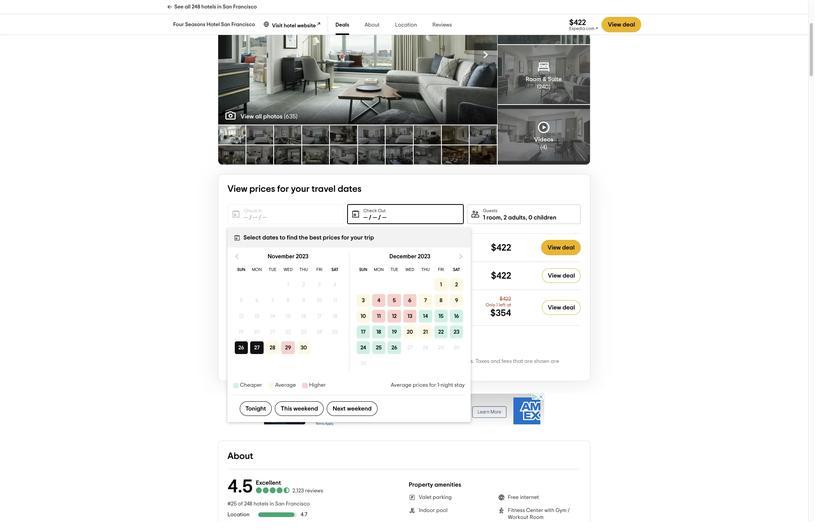 Task type: describe. For each thing, give the bounding box(es) containing it.
2 one from the top
[[373, 273, 384, 278]]

248 for all
[[192, 4, 200, 10]]

0 horizontal spatial dates
[[263, 235, 279, 241]]

240
[[539, 84, 549, 90]]

17 for fri nov 17 2023 cell
[[317, 314, 322, 319]]

tue nov 21 2023 cell
[[266, 326, 279, 339]]

2 , from the left
[[526, 215, 527, 221]]

thu nov 02 2023 cell
[[297, 279, 311, 291]]

children
[[534, 215, 557, 221]]

expedia.com
[[569, 26, 595, 31]]

view all deals
[[228, 339, 265, 345]]

thu nov 09 2023 cell
[[297, 295, 311, 307]]

amenities
[[435, 482, 461, 489]]

31
[[361, 361, 366, 367]]

10 for sun dec 10 2023 cell
[[361, 314, 366, 319]]

sat for december 2023
[[453, 268, 460, 272]]

in
[[258, 209, 262, 213]]

estimates
[[228, 366, 251, 372]]

9 for thu nov 09 2023 cell
[[302, 298, 306, 304]]

1 horizontal spatial partners
[[357, 359, 378, 365]]

visit hotel website link
[[263, 20, 321, 29]]

sat dec 30 2023 cell
[[450, 342, 464, 355]]

1 rewarded from the top
[[337, 245, 361, 250]]

wed dec 27 2023 cell
[[404, 342, 417, 355]]

5 for tue dec 05 2023 cell
[[393, 298, 396, 304]]

valet parking
[[419, 495, 452, 501]]

6 for the "mon nov 06 2023" cell
[[256, 298, 259, 304]]

hotel
[[284, 23, 296, 28]]

2 for sat dec 02 2023 cell
[[455, 282, 458, 288]]

sun dec 10 2023 cell
[[356, 309, 371, 325]]

row containing 12
[[234, 309, 343, 325]]

mon nov 20 2023 cell
[[250, 326, 264, 339]]

not
[[402, 359, 410, 365]]

view prices for your travel dates
[[228, 185, 362, 194]]

3 for sun dec 03 2023 cell
[[362, 298, 365, 304]]

deals
[[336, 22, 349, 28]]

1 are from the left
[[244, 359, 252, 365]]

this weekend
[[281, 406, 318, 412]]

20 for "mon nov 20 2023" cell
[[254, 330, 260, 335]]

sat dec 09 2023 cell
[[449, 293, 465, 309]]

tue dec 12 2023 cell
[[387, 309, 402, 325]]

#25
[[228, 502, 237, 507]]

wed dec 20 2023 cell
[[402, 325, 418, 340]]

row containing 19
[[234, 325, 343, 340]]

taxes
[[476, 359, 490, 365]]

website
[[297, 23, 316, 28]]

1-
[[438, 383, 441, 388]]

mon dec 25 2023 cell
[[371, 340, 387, 356]]

select dates to find the best prices for your trip
[[244, 235, 374, 241]]

1 vertical spatial partners
[[302, 366, 323, 372]]

room inside room & suite ( 240 )
[[526, 76, 541, 82]]

price
[[302, 359, 315, 365]]

sun nov 05 2023 cell
[[235, 295, 248, 307]]

seasons
[[185, 22, 205, 27]]

stay
[[455, 383, 465, 388]]

francisco for see all 248 hotels in san francisco
[[233, 4, 257, 10]]

1 key from the top
[[385, 245, 394, 250]]

23 for sat dec 23 2023 cell
[[454, 330, 460, 335]]

9 for sat dec 09 2023 cell
[[455, 298, 458, 304]]

workout
[[508, 516, 529, 521]]

11 for sat nov 11 2023 "cell"
[[333, 298, 337, 304]]

only
[[486, 303, 495, 308]]

#25 of 248 hotels in san francisco
[[228, 502, 310, 507]]

/ up trip
[[369, 215, 372, 221]]

wed nov 29 2023 cell
[[281, 340, 296, 356]]

sun dec 24 2023 cell
[[356, 340, 371, 356]]

tonight button
[[240, 402, 272, 417]]

30 for sat dec 30 2023 cell
[[454, 346, 460, 351]]

3 are from the left
[[551, 359, 559, 365]]

sun nov 19 2023 cell
[[235, 326, 248, 339]]

weekend for this weekend
[[294, 406, 318, 412]]

wed nov 15 2023 cell
[[282, 310, 295, 323]]

1 vertical spatial san
[[221, 22, 230, 27]]

0 horizontal spatial our
[[292, 366, 301, 372]]

sun dec 17 2023 cell
[[356, 325, 371, 340]]

wed for november
[[284, 268, 293, 272]]

4 for mon dec 04 2023 cell
[[378, 298, 381, 304]]

night
[[441, 383, 453, 388]]

2 — from the left
[[253, 215, 257, 221]]

4.7
[[301, 513, 307, 518]]

wed nov 01 2023 cell
[[282, 279, 295, 291]]

guests
[[483, 209, 498, 213]]

wed dec 06 2023 cell
[[402, 293, 418, 309]]

internet
[[520, 495, 539, 501]]

videos
[[534, 137, 554, 143]]

property
[[409, 482, 433, 489]]

more
[[332, 366, 345, 372]]

room
[[487, 215, 501, 221]]

2 for thu nov 02 2023 cell
[[303, 282, 305, 288]]

) for 635
[[296, 114, 298, 120]]

francisco for #25 of 248 hotels in san francisco
[[286, 502, 310, 507]]

advertisement region
[[264, 394, 544, 429]]

tue dec 26 2023 cell
[[387, 340, 402, 356]]

1 vertical spatial with
[[362, 273, 372, 278]]

15 for fri dec 15 2023 cell
[[439, 314, 444, 319]]

thu dec 28 2023 cell
[[419, 342, 432, 355]]

prices for average
[[413, 383, 428, 388]]

in for of
[[270, 502, 274, 507]]

that
[[513, 359, 523, 365]]

center
[[526, 509, 543, 514]]

0 vertical spatial with
[[362, 245, 372, 250]]

19 for "tue dec 19 2023" cell
[[392, 330, 397, 335]]

1 get from the top
[[327, 245, 336, 250]]

13 for 'wed dec 13 2023' cell
[[408, 314, 413, 319]]

7 for thu dec 07 2023 'cell'
[[424, 298, 427, 304]]

635
[[286, 114, 296, 120]]

fri dec 15 2023 cell
[[434, 309, 449, 325]]

this
[[281, 406, 292, 412]]

full view
[[348, 51, 377, 59]]

indoor
[[419, 509, 435, 514]]

sat for november 2023
[[332, 268, 339, 272]]

guests 1 room , 2 adults , 0 children
[[483, 209, 557, 221]]

at
[[507, 303, 511, 308]]

please
[[265, 366, 281, 372]]

29 for fri dec 29 2023 cell
[[438, 346, 444, 351]]

sun for december
[[359, 268, 368, 272]]

all inside the prices are the average nightly price provided by our partners and may not include all taxes and fees. taxes and fees that are shown are estimates only. please see our partners for more details.
[[430, 359, 436, 365]]

mon nov 06 2023 cell
[[250, 295, 264, 307]]

24 for sun dec 24 2023 cell
[[361, 346, 366, 351]]

this weekend button
[[275, 402, 324, 417]]

average
[[263, 359, 283, 365]]

tue nov 14 2023 cell
[[266, 310, 279, 323]]

sun nov 12 2023 cell
[[235, 310, 248, 323]]

7 for tue nov 07 2023 cell
[[271, 298, 274, 304]]

thu nov 30 2023 cell
[[296, 340, 312, 356]]

fees
[[502, 359, 512, 365]]

prices for view
[[249, 185, 275, 194]]

row containing 5
[[234, 293, 343, 309]]

the inside the prices are the average nightly price provided by our partners and may not include all taxes and fees. taxes and fees that are shown are estimates only. please see our partners for more details.
[[253, 359, 261, 365]]

2 get rewarded with one key from the top
[[327, 273, 394, 278]]

san for see all 248 hotels in san francisco
[[223, 4, 232, 10]]

next weekend
[[333, 406, 372, 412]]

see all 248 hotels in san francisco link
[[167, 0, 257, 14]]

mon dec 11 2023 cell
[[371, 309, 387, 325]]

sun for november
[[237, 268, 246, 272]]

0 vertical spatial dates
[[338, 185, 362, 194]]

weekend for next weekend
[[347, 406, 372, 412]]

valet
[[419, 495, 432, 501]]

view all photos ( 635 )
[[241, 114, 298, 120]]

18 for sat nov 18 2023 cell
[[333, 314, 338, 319]]

27 for wed dec 27 2023 cell
[[407, 346, 413, 351]]

fri nov 24 2023 cell
[[313, 326, 326, 339]]

sat dec 23 2023 cell
[[449, 325, 465, 340]]

/ down out
[[378, 215, 381, 221]]

hotels for of
[[254, 502, 269, 507]]

fees.
[[463, 359, 474, 365]]

with inside fitness center with gym / workout room
[[545, 509, 555, 514]]

for inside the prices are the average nightly price provided by our partners and may not include all taxes and fees. taxes and fees that are shown are estimates only. please see our partners for more details.
[[324, 366, 331, 372]]

include
[[411, 359, 429, 365]]

sat dec 16 2023 cell
[[449, 309, 465, 325]]

select
[[244, 235, 261, 241]]

1 vertical spatial your
[[351, 235, 363, 241]]

details.
[[346, 366, 364, 372]]

$422 only 1 left at $354
[[486, 297, 511, 318]]

in for all
[[217, 4, 222, 10]]

1 inside cell
[[287, 282, 289, 288]]

1 vertical spatial francisco
[[231, 22, 255, 27]]

1 vertical spatial prices
[[323, 235, 340, 241]]

/ up select
[[249, 215, 252, 221]]

thu nov 23 2023 cell
[[297, 326, 311, 339]]

29 for 'wed nov 29 2023' cell
[[285, 346, 291, 351]]

pool
[[436, 509, 448, 514]]

see all 248 hotels in san francisco
[[174, 4, 257, 10]]

view inside button
[[228, 339, 241, 345]]

0 vertical spatial about
[[365, 22, 380, 28]]

28 for the thu dec 28 2023 cell
[[423, 346, 429, 351]]

0 vertical spatial the
[[299, 235, 308, 241]]

2 are from the left
[[524, 359, 533, 365]]

free internet
[[508, 495, 539, 501]]

full
[[348, 51, 360, 59]]

indoor pool
[[419, 509, 448, 514]]

fri dec 29 2023 cell
[[435, 342, 448, 355]]

) inside videos ( 4 )
[[546, 144, 547, 150]]

( for 240
[[537, 84, 539, 90]]

parking
[[433, 495, 452, 501]]

5 for sun nov 05 2023 cell
[[240, 298, 243, 304]]

december 2023
[[390, 254, 431, 260]]

provided
[[316, 359, 339, 365]]

8 for 'fri dec 08 2023' cell
[[440, 298, 443, 304]]

fri nov 10 2023 cell
[[313, 295, 326, 307]]

mon for november 2023
[[252, 268, 262, 272]]

row containing 24
[[356, 340, 465, 356]]

find
[[287, 235, 298, 241]]

may
[[390, 359, 400, 365]]

of
[[238, 502, 243, 507]]

0 horizontal spatial about
[[228, 452, 253, 462]]

fri dec 01 2023 cell
[[434, 277, 449, 293]]

25 for mon dec 25 2023 cell
[[376, 346, 382, 351]]

room inside fitness center with gym / workout room
[[530, 516, 544, 521]]

view
[[362, 51, 377, 59]]

19 for sun nov 19 2023 cell
[[239, 330, 244, 335]]

14 for tue nov 14 2023 cell
[[270, 314, 275, 319]]

best
[[310, 235, 322, 241]]

average for average prices for 1-night stay
[[391, 383, 412, 388]]

tue for december
[[391, 268, 398, 272]]

photos
[[263, 114, 283, 120]]

mon dec 18 2023 cell
[[371, 325, 387, 340]]



Task type: locate. For each thing, give the bounding box(es) containing it.
1 26 from the left
[[239, 346, 244, 351]]

1 horizontal spatial ,
[[526, 215, 527, 221]]

get
[[327, 245, 336, 250], [327, 273, 336, 278]]

four
[[173, 22, 184, 27]]

sat nov 18 2023 cell
[[329, 310, 342, 323]]

9 inside november 2023 grid
[[302, 298, 306, 304]]

2 get from the top
[[327, 273, 336, 278]]

adults
[[508, 215, 526, 221]]

thu for december 2023
[[422, 268, 430, 272]]

9
[[302, 298, 306, 304], [455, 298, 458, 304]]

1 weekend from the left
[[294, 406, 318, 412]]

2 15 from the left
[[439, 314, 444, 319]]

12 right mon dec 11 2023 cell at left
[[392, 314, 397, 319]]

2 sat from the left
[[453, 268, 460, 272]]

december 2023 grid
[[349, 253, 471, 372]]

thu up thu nov 02 2023 cell
[[300, 268, 308, 272]]

2 21 from the left
[[423, 330, 428, 335]]

0 vertical spatial prices
[[249, 185, 275, 194]]

1 8 from the left
[[287, 298, 290, 304]]

1 horizontal spatial average
[[391, 383, 412, 388]]

23 inside cell
[[301, 330, 307, 335]]

29 inside cell
[[285, 346, 291, 351]]

8 for wed nov 08 2023 cell
[[287, 298, 290, 304]]

check inside check in — / — / —
[[244, 209, 257, 213]]

21 right wed dec 20 2023 cell
[[423, 330, 428, 335]]

thu dec 07 2023 cell
[[418, 293, 434, 309]]

tue dec 05 2023 cell
[[387, 293, 402, 309]]

27 down the deals
[[254, 346, 260, 351]]

the up only.
[[253, 359, 261, 365]]

all inside button
[[242, 339, 249, 345]]

10 inside cell
[[361, 314, 366, 319]]

1 vertical spatial in
[[270, 502, 274, 507]]

check in — / — / —
[[244, 209, 267, 221]]

15 inside fri dec 15 2023 cell
[[439, 314, 444, 319]]

your left trip
[[351, 235, 363, 241]]

1 vertical spatial dates
[[263, 235, 279, 241]]

0 horizontal spatial 4
[[334, 282, 337, 288]]

16 right wed nov 15 2023 cell
[[301, 314, 307, 319]]

) inside room & suite ( 240 )
[[549, 84, 550, 90]]

fri for december 2023
[[438, 268, 444, 272]]

2 26 from the left
[[392, 346, 398, 351]]

0 horizontal spatial 8
[[287, 298, 290, 304]]

row group for december
[[356, 277, 465, 372]]

0 horizontal spatial hotels
[[201, 4, 216, 10]]

0 horizontal spatial 21
[[270, 330, 275, 335]]

248 for of
[[244, 502, 252, 507]]

2 average from the left
[[391, 383, 412, 388]]

25 inside december 2023 grid
[[376, 346, 382, 351]]

sat nov 11 2023 cell
[[329, 295, 342, 307]]

0 horizontal spatial your
[[291, 185, 310, 194]]

0 horizontal spatial prices
[[249, 185, 275, 194]]

17 inside cell
[[317, 314, 322, 319]]

1 27 from the left
[[254, 346, 260, 351]]

14 for thu dec 14 2023 cell
[[423, 314, 428, 319]]

11 inside sat nov 11 2023 "cell"
[[333, 298, 337, 304]]

0 vertical spatial 17
[[317, 314, 322, 319]]

1 horizontal spatial weekend
[[347, 406, 372, 412]]

0 vertical spatial one
[[373, 245, 384, 250]]

sun inside november 2023 grid
[[237, 268, 246, 272]]

out
[[378, 209, 386, 213]]

30
[[301, 346, 307, 351], [454, 346, 460, 351]]

reviews
[[433, 22, 452, 28]]

sat inside november 2023 grid
[[332, 268, 339, 272]]

tue for november
[[269, 268, 277, 272]]

13 right sun nov 12 2023 cell
[[255, 314, 260, 319]]

2 14 from the left
[[423, 314, 428, 319]]

2 inside thu nov 02 2023 cell
[[303, 282, 305, 288]]

fri inside december 2023 grid
[[438, 268, 444, 272]]

are
[[244, 359, 252, 365], [524, 359, 533, 365], [551, 359, 559, 365]]

0 vertical spatial 24
[[317, 330, 322, 335]]

13 right tue dec 12 2023 cell
[[408, 314, 413, 319]]

hotel
[[207, 22, 220, 27]]

one up mon dec 04 2023 cell
[[373, 273, 384, 278]]

fri nov 03 2023 cell
[[313, 279, 326, 291]]

6 for 'wed dec 06 2023' 'cell'
[[409, 298, 412, 304]]

2 6 from the left
[[409, 298, 412, 304]]

17 inside cell
[[361, 330, 366, 335]]

1 horizontal spatial row group
[[356, 277, 465, 372]]

2 7 from the left
[[424, 298, 427, 304]]

19 up view all deals
[[239, 330, 244, 335]]

6 inside cell
[[256, 298, 259, 304]]

row containing 3
[[356, 293, 465, 309]]

2 fri from the left
[[438, 268, 444, 272]]

15 for wed nov 15 2023 cell
[[286, 314, 291, 319]]

2 5 from the left
[[393, 298, 396, 304]]

property amenities
[[409, 482, 461, 489]]

1 horizontal spatial 24
[[361, 346, 366, 351]]

1 horizontal spatial dates
[[338, 185, 362, 194]]

10 right thu nov 09 2023 cell
[[317, 298, 322, 304]]

2 vertical spatial francisco
[[286, 502, 310, 507]]

7 inside 'cell'
[[424, 298, 427, 304]]

1 vertical spatial 17
[[361, 330, 366, 335]]

2023 right december
[[418, 254, 431, 260]]

mon inside november 2023 grid
[[252, 268, 262, 272]]

prices are the average nightly price provided by our partners and may not include all taxes and fees. taxes and fees that are shown are estimates only. please see our partners for more details.
[[228, 359, 559, 372]]

( inside videos ( 4 )
[[541, 144, 542, 150]]

1 tue from the left
[[269, 268, 277, 272]]

all for photos
[[255, 114, 262, 120]]

row
[[234, 263, 343, 277], [356, 263, 465, 277], [234, 277, 343, 293], [356, 277, 465, 293], [234, 293, 343, 309], [356, 293, 465, 309], [234, 309, 343, 325], [356, 309, 465, 325], [234, 325, 343, 340], [356, 325, 465, 340], [234, 340, 343, 356], [356, 340, 465, 356]]

videos ( 4 )
[[534, 137, 554, 150]]

17 left the mon dec 18 2023 cell
[[361, 330, 366, 335]]

1 15 from the left
[[286, 314, 291, 319]]

17 right thu nov 16 2023 cell
[[317, 314, 322, 319]]

29 up nightly at the left bottom of page
[[285, 346, 291, 351]]

8
[[287, 298, 290, 304], [440, 298, 443, 304]]

2023 for november 2023
[[296, 254, 309, 260]]

are up estimates at the bottom of page
[[244, 359, 252, 365]]

1 and from the left
[[379, 359, 389, 365]]

1 get rewarded with one key from the top
[[327, 245, 394, 250]]

0 horizontal spatial 15
[[286, 314, 291, 319]]

2 16 from the left
[[454, 314, 459, 319]]

28 for 'tue nov 28 2023' cell
[[270, 346, 276, 351]]

18 left "tue dec 19 2023" cell
[[377, 330, 381, 335]]

20 left thu dec 21 2023 cell
[[407, 330, 413, 335]]

2 tue from the left
[[391, 268, 398, 272]]

3 and from the left
[[491, 359, 501, 365]]

2 right the room
[[504, 215, 507, 221]]

2 30 from the left
[[454, 346, 460, 351]]

location left reviews
[[395, 22, 417, 28]]

23 right fri dec 22 2023 'cell'
[[454, 330, 460, 335]]

2 mon from the left
[[374, 268, 384, 272]]

mon nov 13 2023 cell
[[250, 310, 264, 323]]

1 vertical spatial hotels
[[254, 502, 269, 507]]

thu inside december 2023 grid
[[422, 268, 430, 272]]

sun dec 03 2023 cell
[[356, 293, 371, 309]]

1 28 from the left
[[270, 346, 276, 351]]

5 — from the left
[[373, 215, 377, 221]]

) down videos
[[546, 144, 547, 150]]

key up december
[[385, 245, 394, 250]]

2023 for december 2023
[[418, 254, 431, 260]]

1 vertical spatial get
[[327, 273, 336, 278]]

sat nov 04 2023 cell
[[329, 279, 342, 291]]

the
[[299, 235, 308, 241], [253, 359, 261, 365]]

1 12 from the left
[[239, 314, 244, 319]]

23 for thu nov 23 2023 cell
[[301, 330, 307, 335]]

4 — from the left
[[363, 215, 368, 221]]

27 up the not
[[407, 346, 413, 351]]

2 row group from the left
[[356, 277, 465, 372]]

16 inside november 2023 grid
[[301, 314, 307, 319]]

1 inside 'guests 1 room , 2 adults , 0 children'
[[483, 215, 485, 221]]

26
[[239, 346, 244, 351], [392, 346, 398, 351]]

16 for thu nov 16 2023 cell
[[301, 314, 307, 319]]

11
[[333, 298, 337, 304], [377, 314, 381, 319]]

1 6 from the left
[[256, 298, 259, 304]]

partners
[[357, 359, 378, 365], [302, 366, 323, 372]]

0 horizontal spatial the
[[253, 359, 261, 365]]

check
[[244, 209, 257, 213], [363, 209, 377, 213]]

0 horizontal spatial row group
[[234, 277, 343, 356]]

12 for tue dec 12 2023 cell
[[392, 314, 397, 319]]

wed inside november 2023 grid
[[284, 268, 293, 272]]

2 horizontal spatial )
[[549, 84, 550, 90]]

31 row
[[356, 356, 465, 372]]

) for 240
[[549, 84, 550, 90]]

1 2023 from the left
[[296, 254, 309, 260]]

29 up taxes
[[438, 346, 444, 351]]

row containing 10
[[356, 309, 465, 325]]

tue down december
[[391, 268, 398, 272]]

25 right fri nov 24 2023 cell
[[332, 330, 338, 335]]

sun
[[237, 268, 246, 272], [359, 268, 368, 272]]

2 right wed nov 01 2023 cell
[[303, 282, 305, 288]]

in up the four seasons hotel san francisco
[[217, 4, 222, 10]]

sat
[[332, 268, 339, 272], [453, 268, 460, 272]]

2 8 from the left
[[440, 298, 443, 304]]

28 inside cell
[[270, 346, 276, 351]]

check for check out — / — / —
[[363, 209, 377, 213]]

trip
[[365, 235, 374, 241]]

22 right tue nov 21 2023 cell
[[286, 330, 291, 335]]

november 2023
[[268, 254, 309, 260]]

0 horizontal spatial 30
[[301, 346, 307, 351]]

san
[[223, 4, 232, 10], [221, 22, 230, 27], [275, 502, 285, 507]]

1 horizontal spatial 6
[[409, 298, 412, 304]]

23 inside cell
[[454, 330, 460, 335]]

3 left mon dec 04 2023 cell
[[362, 298, 365, 304]]

30 inside cell
[[454, 346, 460, 351]]

30 up price
[[301, 346, 307, 351]]

sat dec 02 2023 cell
[[449, 277, 465, 293]]

sun up sun nov 05 2023 cell
[[237, 268, 246, 272]]

/ inside fitness center with gym / workout room
[[568, 509, 570, 514]]

1 horizontal spatial 13
[[408, 314, 413, 319]]

thu inside november 2023 grid
[[300, 268, 308, 272]]

tue dec 19 2023 cell
[[387, 325, 402, 340]]

10 inside cell
[[317, 298, 322, 304]]

5 inside november 2023 grid
[[240, 298, 243, 304]]

2 inside 'guests 1 room , 2 adults , 0 children'
[[504, 215, 507, 221]]

view all deals button
[[228, 338, 275, 346]]

1 inside $422 only 1 left at $354
[[496, 303, 498, 308]]

14 left fri dec 15 2023 cell
[[423, 314, 428, 319]]

1 horizontal spatial 23
[[454, 330, 460, 335]]

10 for fri nov 10 2023 cell
[[317, 298, 322, 304]]

0 horizontal spatial location
[[228, 513, 250, 518]]

17
[[317, 314, 322, 319], [361, 330, 366, 335]]

2 vertical spatial )
[[546, 144, 547, 150]]

18
[[333, 314, 338, 319], [377, 330, 381, 335]]

wed down november 2023
[[284, 268, 293, 272]]

check out — / — / —
[[363, 209, 386, 221]]

0 horizontal spatial 2023
[[296, 254, 309, 260]]

rewarded
[[337, 245, 361, 250], [337, 273, 361, 278]]

30 inside cell
[[301, 346, 307, 351]]

29 inside cell
[[438, 346, 444, 351]]

15 left thu nov 16 2023 cell
[[286, 314, 291, 319]]

19 inside november 2023 grid
[[239, 330, 244, 335]]

22 for wed nov 22 2023 cell
[[286, 330, 291, 335]]

thu dec 21 2023 cell
[[418, 325, 434, 340]]

partners down price
[[302, 366, 323, 372]]

1 horizontal spatial the
[[299, 235, 308, 241]]

1 19 from the left
[[239, 330, 244, 335]]

1 21 from the left
[[270, 330, 275, 335]]

2 28 from the left
[[423, 346, 429, 351]]

7 inside cell
[[271, 298, 274, 304]]

22 for fri dec 22 2023 'cell'
[[438, 330, 444, 335]]

15 inside wed nov 15 2023 cell
[[286, 314, 291, 319]]

0
[[529, 215, 532, 221]]

4 inside november 2023 grid
[[334, 282, 337, 288]]

1 wed from the left
[[284, 268, 293, 272]]

sat nov 25 2023 cell
[[329, 326, 342, 339]]

2 sun from the left
[[359, 268, 368, 272]]

weekend
[[294, 406, 318, 412], [347, 406, 372, 412]]

0 vertical spatial 25
[[332, 330, 338, 335]]

about
[[365, 22, 380, 28], [228, 452, 253, 462]]

0 horizontal spatial 23
[[301, 330, 307, 335]]

1 horizontal spatial check
[[363, 209, 377, 213]]

16 for the sat dec 16 2023 cell
[[454, 314, 459, 319]]

1 horizontal spatial 11
[[377, 314, 381, 319]]

1 horizontal spatial tue
[[391, 268, 398, 272]]

6 left tue nov 07 2023 cell
[[256, 298, 259, 304]]

0 vertical spatial 11
[[333, 298, 337, 304]]

1 vertical spatial one
[[373, 273, 384, 278]]

sat inside december 2023 grid
[[453, 268, 460, 272]]

2 check from the left
[[363, 209, 377, 213]]

1 vertical spatial )
[[296, 114, 298, 120]]

3 left sat nov 04 2023 cell
[[318, 282, 321, 288]]

all right see
[[185, 4, 191, 10]]

11 inside mon dec 11 2023 cell
[[377, 314, 381, 319]]

reviews
[[305, 489, 323, 494]]

travelers' choice 2023 winner image
[[226, 0, 259, 17]]

0 horizontal spatial 5
[[240, 298, 243, 304]]

27 inside november 2023 grid
[[254, 346, 260, 351]]

20
[[254, 330, 260, 335], [407, 330, 413, 335]]

francisco up 4.7
[[286, 502, 310, 507]]

1 horizontal spatial 17
[[361, 330, 366, 335]]

15
[[286, 314, 291, 319], [439, 314, 444, 319]]

2 12 from the left
[[392, 314, 397, 319]]

tue inside november 2023 grid
[[269, 268, 277, 272]]

excellent
[[256, 480, 281, 487]]

weekend inside button
[[347, 406, 372, 412]]

0 horizontal spatial 2
[[303, 282, 305, 288]]

2023 inside december 2023 grid
[[418, 254, 431, 260]]

2 horizontal spatial (
[[541, 144, 542, 150]]

and left fees.
[[452, 359, 462, 365]]

13 inside december 2023 grid
[[408, 314, 413, 319]]

28 up average on the bottom left
[[270, 346, 276, 351]]

row group for november
[[234, 277, 343, 356]]

2 19 from the left
[[392, 330, 397, 335]]

dates left to
[[263, 235, 279, 241]]

18 for the mon dec 18 2023 cell
[[377, 330, 381, 335]]

location down of
[[228, 513, 250, 518]]

1 vertical spatial 11
[[377, 314, 381, 319]]

tue inside december 2023 grid
[[391, 268, 398, 272]]

24 for fri nov 24 2023 cell
[[317, 330, 322, 335]]

2 inside sat dec 02 2023 cell
[[455, 282, 458, 288]]

francisco up the four seasons hotel san francisco
[[233, 4, 257, 10]]

2 vertical spatial (
[[541, 144, 542, 150]]

row containing 17
[[356, 325, 465, 340]]

all for 248
[[185, 4, 191, 10]]

mon inside december 2023 grid
[[374, 268, 384, 272]]

0 horizontal spatial sun
[[237, 268, 246, 272]]

2 rewarded from the top
[[337, 273, 361, 278]]

3 — from the left
[[263, 215, 267, 221]]

14 inside december 2023 grid
[[423, 314, 428, 319]]

1 vertical spatial 10
[[361, 314, 366, 319]]

left
[[499, 303, 506, 308]]

26 inside december 2023 grid
[[392, 346, 398, 351]]

1 inside 'cell'
[[440, 282, 442, 288]]

/ down in
[[259, 215, 261, 221]]

wed dec 13 2023 cell
[[402, 309, 418, 325]]

all
[[185, 4, 191, 10], [255, 114, 262, 120], [242, 339, 249, 345], [430, 359, 436, 365]]

15 right thu dec 14 2023 cell
[[439, 314, 444, 319]]

)
[[549, 84, 550, 90], [296, 114, 298, 120], [546, 144, 547, 150]]

your left travel
[[291, 185, 310, 194]]

wed for december
[[406, 268, 415, 272]]

26 inside november 2023 grid
[[239, 346, 244, 351]]

3 inside 'row'
[[362, 298, 365, 304]]

21 for tue nov 21 2023 cell
[[270, 330, 275, 335]]

1 5 from the left
[[240, 298, 243, 304]]

0 horizontal spatial 248
[[192, 4, 200, 10]]

are right that at the right bottom of page
[[524, 359, 533, 365]]

visit hotel website
[[272, 23, 316, 28]]

17 for the sun dec 17 2023 cell
[[361, 330, 366, 335]]

( for 635
[[284, 114, 286, 120]]

get rewarded with one key
[[327, 245, 394, 250], [327, 273, 394, 278]]

hotels up hotel
[[201, 4, 216, 10]]

5
[[240, 298, 243, 304], [393, 298, 396, 304]]

0 horizontal spatial fri
[[317, 268, 323, 272]]

( inside room & suite ( 240 )
[[537, 84, 539, 90]]

average down the prices are the average nightly price provided by our partners and may not include all taxes and fees. taxes and fees that are shown are estimates only. please see our partners for more details. on the bottom of page
[[391, 383, 412, 388]]

26 down view all deals
[[239, 346, 244, 351]]

fri dec 08 2023 cell
[[434, 293, 449, 309]]

1 horizontal spatial 16
[[454, 314, 459, 319]]

view deal button
[[602, 17, 641, 32], [541, 240, 581, 256], [542, 269, 581, 283], [542, 301, 581, 315]]

0 vertical spatial in
[[217, 4, 222, 10]]

get rewarded with one key up sun dec 03 2023 cell
[[327, 273, 394, 278]]

14 inside november 2023 grid
[[270, 314, 275, 319]]

thu dec 14 2023 cell
[[418, 309, 434, 325]]

mon dec 04 2023 cell
[[371, 293, 387, 309]]

4 inside 'row'
[[378, 298, 381, 304]]

weekend inside button
[[294, 406, 318, 412]]

and left the may
[[379, 359, 389, 365]]

tue nov 07 2023 cell
[[266, 295, 279, 307]]

(
[[537, 84, 539, 90], [284, 114, 286, 120], [541, 144, 542, 150]]

30 for thu nov 30 2023 cell at bottom left
[[301, 346, 307, 351]]

average prices for 1-night stay
[[391, 383, 465, 388]]

16 right fri dec 15 2023 cell
[[454, 314, 459, 319]]

1 sun from the left
[[237, 268, 246, 272]]

francisco
[[233, 4, 257, 10], [231, 22, 255, 27], [286, 502, 310, 507]]

fri
[[317, 268, 323, 272], [438, 268, 444, 272]]

fri for november 2023
[[317, 268, 323, 272]]

12
[[239, 314, 244, 319], [392, 314, 397, 319]]

check inside check out — / — / —
[[363, 209, 377, 213]]

2 13 from the left
[[408, 314, 413, 319]]

2 22 from the left
[[438, 330, 444, 335]]

1 — from the left
[[244, 215, 248, 221]]

by
[[340, 359, 346, 365]]

tonight
[[246, 406, 266, 412]]

2 wed from the left
[[406, 268, 415, 272]]

1 16 from the left
[[301, 314, 307, 319]]

6 right tue dec 05 2023 cell
[[409, 298, 412, 304]]

1 thu from the left
[[300, 268, 308, 272]]

2 20 from the left
[[407, 330, 413, 335]]

next weekend button
[[327, 402, 378, 417]]

tue down 'november'
[[269, 268, 277, 272]]

4 inside videos ( 4 )
[[542, 144, 546, 150]]

28 up include
[[423, 346, 429, 351]]

22 left sat dec 23 2023 cell
[[438, 330, 444, 335]]

0 vertical spatial get
[[327, 245, 336, 250]]

1 13 from the left
[[255, 314, 260, 319]]

, left 0
[[526, 215, 527, 221]]

see
[[283, 366, 291, 372]]

mon for december 2023
[[374, 268, 384, 272]]

2023 inside november 2023 grid
[[296, 254, 309, 260]]

2 horizontal spatial and
[[491, 359, 501, 365]]

2,123
[[293, 489, 304, 494]]

1 20 from the left
[[254, 330, 260, 335]]

1 check from the left
[[244, 209, 257, 213]]

1 mon from the left
[[252, 268, 262, 272]]

only.
[[252, 366, 264, 372]]

all for deals
[[242, 339, 249, 345]]

deals
[[250, 339, 265, 345]]

fitness center with gym / workout room
[[508, 509, 570, 521]]

14 left wed nov 15 2023 cell
[[270, 314, 275, 319]]

21 inside november 2023 grid
[[270, 330, 275, 335]]

27 for mon nov 27 2023 cell on the left
[[254, 346, 260, 351]]

8 right thu dec 07 2023 'cell'
[[440, 298, 443, 304]]

1 vertical spatial our
[[292, 366, 301, 372]]

5 inside december 2023 grid
[[393, 298, 396, 304]]

to
[[280, 235, 286, 241]]

thu for november 2023
[[300, 268, 308, 272]]

0 horizontal spatial 22
[[286, 330, 291, 335]]

28 inside cell
[[423, 346, 429, 351]]

1 left thu nov 02 2023 cell
[[287, 282, 289, 288]]

1 horizontal spatial 10
[[361, 314, 366, 319]]

26 for sun nov 26 2023 cell
[[239, 346, 244, 351]]

6 inside 'cell'
[[409, 298, 412, 304]]

all left photos
[[255, 114, 262, 120]]

sun dec 31 2023 cell
[[357, 358, 370, 370]]

december
[[390, 254, 417, 260]]

weekend right next
[[347, 406, 372, 412]]

2,123 reviews
[[293, 489, 323, 494]]

0 horizontal spatial 18
[[333, 314, 338, 319]]

25 inside november 2023 grid
[[332, 330, 338, 335]]

24 inside december 2023 grid
[[361, 346, 366, 351]]

0 horizontal spatial 10
[[317, 298, 322, 304]]

with left the "gym"
[[545, 509, 555, 514]]

0 horizontal spatial tue
[[269, 268, 277, 272]]

$422
[[569, 19, 586, 26], [491, 244, 511, 253], [491, 272, 511, 281], [500, 297, 511, 302]]

0 vertical spatial 248
[[192, 4, 200, 10]]

wed nov 22 2023 cell
[[282, 326, 295, 339]]

0 horizontal spatial 25
[[332, 330, 338, 335]]

10 left mon dec 11 2023 cell at left
[[361, 314, 366, 319]]

21 for thu dec 21 2023 cell
[[423, 330, 428, 335]]

1 7 from the left
[[271, 298, 274, 304]]

fri dec 22 2023 cell
[[434, 325, 449, 340]]

0 vertical spatial francisco
[[233, 4, 257, 10]]

3
[[318, 282, 321, 288], [362, 298, 365, 304]]

19
[[239, 330, 244, 335], [392, 330, 397, 335]]

next
[[333, 406, 346, 412]]

8 right tue nov 07 2023 cell
[[287, 298, 290, 304]]

2 23 from the left
[[454, 330, 460, 335]]

sun inside december 2023 grid
[[359, 268, 368, 272]]

room down center
[[530, 516, 544, 521]]

27
[[254, 346, 260, 351], [407, 346, 413, 351]]

see
[[174, 4, 184, 10]]

16 inside december 2023 grid
[[454, 314, 459, 319]]

1 30 from the left
[[301, 346, 307, 351]]

2 thu from the left
[[422, 268, 430, 272]]

2 vertical spatial 4
[[378, 298, 381, 304]]

fri nov 17 2023 cell
[[313, 310, 326, 323]]

1 horizontal spatial 9
[[455, 298, 458, 304]]

prices left 1-
[[413, 383, 428, 388]]

with
[[362, 245, 372, 250], [362, 273, 372, 278], [545, 509, 555, 514]]

our down nightly at the left bottom of page
[[292, 366, 301, 372]]

check left in
[[244, 209, 257, 213]]

deal
[[623, 22, 635, 28], [562, 245, 575, 251], [563, 273, 575, 279], [563, 305, 575, 311]]

mon up the "mon nov 06 2023" cell
[[252, 268, 262, 272]]

1 , from the left
[[501, 215, 502, 221]]

24 inside november 2023 grid
[[317, 330, 322, 335]]

1 horizontal spatial 22
[[438, 330, 444, 335]]

2 and from the left
[[452, 359, 462, 365]]

november
[[268, 254, 295, 260]]

get up sat nov 04 2023 cell
[[327, 273, 336, 278]]

san down excellent
[[275, 502, 285, 507]]

248
[[192, 4, 200, 10], [244, 502, 252, 507]]

1 vertical spatial rewarded
[[337, 273, 361, 278]]

13 for mon nov 13 2023 cell
[[255, 314, 260, 319]]

6 — from the left
[[382, 215, 386, 221]]

/
[[249, 215, 252, 221], [259, 215, 261, 221], [369, 215, 372, 221], [378, 215, 381, 221], [568, 509, 570, 514]]

18 right fri nov 17 2023 cell
[[333, 314, 338, 319]]

2 key from the top
[[385, 273, 394, 278]]

9 inside december 2023 grid
[[455, 298, 458, 304]]

wed nov 08 2023 cell
[[282, 295, 295, 307]]

12 for sun nov 12 2023 cell
[[239, 314, 244, 319]]

1 29 from the left
[[285, 346, 291, 351]]

1 9 from the left
[[302, 298, 306, 304]]

$354
[[491, 309, 511, 318]]

2023 down the select dates to find the best prices for your trip
[[296, 254, 309, 260]]

0 vertical spatial rewarded
[[337, 245, 361, 250]]

21 inside december 2023 grid
[[423, 330, 428, 335]]

0 horizontal spatial 27
[[254, 346, 260, 351]]

8 inside november 2023 grid
[[287, 298, 290, 304]]

1 down guests
[[483, 215, 485, 221]]

higher
[[309, 383, 326, 388]]

check for check in — / — / —
[[244, 209, 257, 213]]

22 inside cell
[[286, 330, 291, 335]]

hotels for all
[[201, 4, 216, 10]]

0 vertical spatial your
[[291, 185, 310, 194]]

tue nov 28 2023 cell
[[265, 340, 281, 356]]

18 inside november 2023 grid
[[333, 314, 338, 319]]

1 fri from the left
[[317, 268, 323, 272]]

sat up sat nov 04 2023 cell
[[332, 268, 339, 272]]

1 horizontal spatial hotels
[[254, 502, 269, 507]]

and
[[379, 359, 389, 365], [452, 359, 462, 365], [491, 359, 501, 365]]

11 for mon dec 11 2023 cell at left
[[377, 314, 381, 319]]

1 22 from the left
[[286, 330, 291, 335]]

2 29 from the left
[[438, 346, 444, 351]]

november 2023 grid
[[228, 253, 349, 372]]

one down trip
[[373, 245, 384, 250]]

2 27 from the left
[[407, 346, 413, 351]]

san for #25 of 248 hotels in san francisco
[[275, 502, 285, 507]]

12 left mon nov 13 2023 cell
[[239, 314, 244, 319]]

0 horizontal spatial wed
[[284, 268, 293, 272]]

22
[[286, 330, 291, 335], [438, 330, 444, 335]]

row group inside december 2023 grid
[[356, 277, 465, 372]]

0 horizontal spatial (
[[284, 114, 286, 120]]

cheaper
[[240, 383, 262, 388]]

0 horizontal spatial 26
[[239, 346, 244, 351]]

0 vertical spatial 18
[[333, 314, 338, 319]]

sun nov 26 2023 cell
[[235, 342, 248, 355]]

1 horizontal spatial location
[[395, 22, 417, 28]]

1 horizontal spatial sat
[[453, 268, 460, 272]]

the right find
[[299, 235, 308, 241]]

21 right "mon nov 20 2023" cell
[[270, 330, 275, 335]]

19 inside december 2023 grid
[[392, 330, 397, 335]]

prices right best
[[323, 235, 340, 241]]

and left fees
[[491, 359, 501, 365]]

1 sat from the left
[[332, 268, 339, 272]]

30 right fri dec 29 2023 cell
[[454, 346, 460, 351]]

1 horizontal spatial )
[[546, 144, 547, 150]]

our
[[347, 359, 355, 365], [292, 366, 301, 372]]

0 horizontal spatial check
[[244, 209, 257, 213]]

3 for fri nov 03 2023 cell
[[318, 282, 321, 288]]

1 average from the left
[[275, 383, 296, 388]]

1 one from the top
[[373, 245, 384, 250]]

1 horizontal spatial are
[[524, 359, 533, 365]]

0 horizontal spatial 12
[[239, 314, 244, 319]]

27 inside december 2023 grid
[[407, 346, 413, 351]]

25 for sat nov 25 2023 cell
[[332, 330, 338, 335]]

in down excellent
[[270, 502, 274, 507]]

row group inside november 2023 grid
[[234, 277, 343, 356]]

22 inside 'cell'
[[438, 330, 444, 335]]

0 horizontal spatial in
[[217, 4, 222, 10]]

thu nov 16 2023 cell
[[297, 310, 311, 323]]

dates right travel
[[338, 185, 362, 194]]

room left &
[[526, 76, 541, 82]]

row group
[[234, 277, 343, 356], [356, 277, 465, 372]]

key down december
[[385, 273, 394, 278]]

mon nov 27 2023 cell
[[249, 340, 265, 356]]

1 vertical spatial location
[[228, 513, 250, 518]]

wed inside december 2023 grid
[[406, 268, 415, 272]]

average
[[275, 383, 296, 388], [391, 383, 412, 388]]

4 for sat nov 04 2023 cell
[[334, 282, 337, 288]]

2 weekend from the left
[[347, 406, 372, 412]]

20 for wed dec 20 2023 cell
[[407, 330, 413, 335]]

fri inside november 2023 grid
[[317, 268, 323, 272]]

1 horizontal spatial 27
[[407, 346, 413, 351]]

12 inside december 2023 grid
[[392, 314, 397, 319]]

1 row group from the left
[[234, 277, 343, 356]]

0 vertical spatial our
[[347, 359, 355, 365]]

free
[[508, 495, 519, 501]]

1 left sat dec 02 2023 cell
[[440, 282, 442, 288]]

hotels right of
[[254, 502, 269, 507]]

0 vertical spatial 4
[[542, 144, 546, 150]]

gym
[[556, 509, 567, 514]]

taxes
[[437, 359, 451, 365]]

2 2023 from the left
[[418, 254, 431, 260]]

13 inside november 2023 grid
[[255, 314, 260, 319]]

0 horizontal spatial 11
[[333, 298, 337, 304]]

2 9 from the left
[[455, 298, 458, 304]]

12 inside november 2023 grid
[[239, 314, 244, 319]]

18 inside december 2023 grid
[[377, 330, 381, 335]]

1 horizontal spatial sun
[[359, 268, 368, 272]]

average for average
[[275, 383, 296, 388]]

/ right the "gym"
[[568, 509, 570, 514]]

8 inside december 2023 grid
[[440, 298, 443, 304]]

fri up fri dec 01 2023 'cell'
[[438, 268, 444, 272]]

row containing 26
[[234, 340, 343, 356]]

26 for tue dec 26 2023 cell
[[392, 346, 398, 351]]

2 right fri dec 01 2023 'cell'
[[455, 282, 458, 288]]

prices
[[228, 359, 243, 365]]

wed down the december 2023
[[406, 268, 415, 272]]

$422 inside $422 only 1 left at $354
[[500, 297, 511, 302]]

1 23 from the left
[[301, 330, 307, 335]]

1 horizontal spatial and
[[452, 359, 462, 365]]

1 horizontal spatial 25
[[376, 346, 382, 351]]

11 right sun dec 10 2023 cell
[[377, 314, 381, 319]]

1 14 from the left
[[270, 314, 275, 319]]



Task type: vqa. For each thing, say whether or not it's contained in the screenshot.


